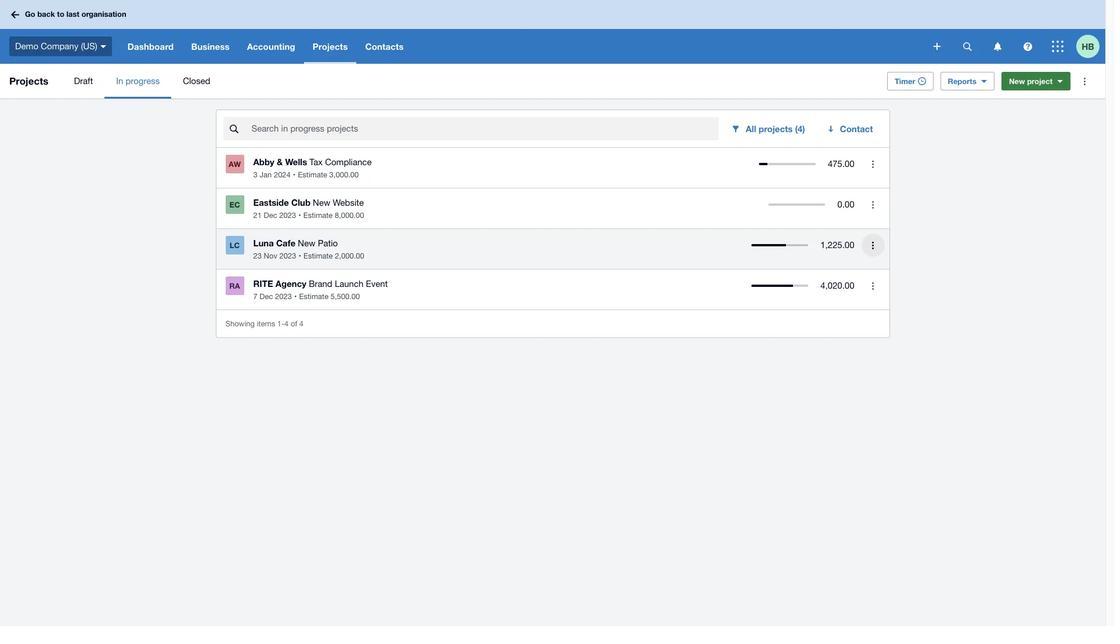 Task type: vqa. For each thing, say whether or not it's contained in the screenshot.
All projects (4) Popup Button on the right
yes



Task type: describe. For each thing, give the bounding box(es) containing it.
2024
[[274, 171, 291, 179]]

wells
[[285, 157, 307, 167]]

all projects (4)
[[746, 124, 805, 134]]

in progress
[[116, 76, 160, 86]]

contacts
[[365, 41, 404, 52]]

company
[[41, 41, 78, 51]]

dec inside rite agency brand launch event 7 dec 2023 • estimate 5,500.00
[[260, 293, 273, 301]]

all projects (4) button
[[724, 117, 815, 140]]

estimate inside abby & wells tax compliance 3 jan 2024 • estimate 3,000.00
[[298, 171, 327, 179]]

event
[[366, 279, 388, 289]]

more options image
[[862, 193, 885, 217]]

of
[[291, 320, 297, 328]]

compliance
[[325, 157, 372, 167]]

dec inside eastside club new website 21 dec 2023 • estimate 8,000.00
[[264, 211, 277, 220]]

accounting
[[247, 41, 295, 52]]

2023 inside rite agency brand launch event 7 dec 2023 • estimate 5,500.00
[[275, 293, 292, 301]]

patio
[[318, 239, 338, 248]]

tax
[[310, 157, 323, 167]]

luna
[[253, 238, 274, 248]]

go
[[25, 9, 35, 19]]

more options image right 4,020.00 in the right top of the page
[[862, 275, 885, 298]]

eastside
[[253, 197, 289, 208]]

dashboard
[[128, 41, 174, 52]]

1,225.00
[[821, 240, 855, 250]]

navigation inside banner
[[119, 29, 926, 64]]

estimate inside luna cafe new patio 23 nov 2023 • estimate 2,000.00
[[304, 252, 333, 261]]

estimate inside eastside club new website 21 dec 2023 • estimate 8,000.00
[[303, 211, 333, 220]]

contact button
[[819, 117, 883, 140]]

5,500.00
[[331, 293, 360, 301]]

nov
[[264, 252, 277, 261]]

new for eastside club
[[313, 198, 331, 208]]

3
[[253, 171, 258, 179]]

projects button
[[304, 29, 357, 64]]

showing items 1-4 of 4
[[226, 320, 304, 328]]

0 horizontal spatial projects
[[9, 75, 48, 87]]

back
[[37, 9, 55, 19]]

eastside club new website 21 dec 2023 • estimate 8,000.00
[[253, 197, 364, 220]]

1-
[[277, 320, 285, 328]]

timer button
[[888, 72, 934, 91]]

website
[[333, 198, 364, 208]]

ra
[[229, 282, 240, 291]]

to
[[57, 9, 64, 19]]

progress
[[126, 76, 160, 86]]

Search in progress projects search field
[[250, 118, 719, 140]]

2,000.00
[[335, 252, 364, 261]]

abby & wells tax compliance 3 jan 2024 • estimate 3,000.00
[[253, 157, 372, 179]]

• inside luna cafe new patio 23 nov 2023 • estimate 2,000.00
[[299, 252, 301, 261]]

4,020.00
[[821, 281, 855, 291]]

new inside popup button
[[1009, 77, 1025, 86]]

svg image inside go back to last organisation link
[[11, 11, 19, 18]]

showing
[[226, 320, 255, 328]]

reports
[[948, 77, 977, 86]]

business
[[191, 41, 230, 52]]

projects inside popup button
[[313, 41, 348, 52]]

brand
[[309, 279, 332, 289]]

draft
[[74, 76, 93, 86]]

&
[[277, 157, 283, 167]]

club
[[291, 197, 311, 208]]

new project
[[1009, 77, 1053, 86]]

475.00
[[828, 159, 855, 169]]



Task type: locate. For each thing, give the bounding box(es) containing it.
1 vertical spatial 2023
[[280, 252, 296, 261]]

svg image
[[1024, 42, 1032, 51], [934, 43, 941, 50]]

lc
[[230, 241, 240, 250]]

dec
[[264, 211, 277, 220], [260, 293, 273, 301]]

2023 down agency
[[275, 293, 292, 301]]

jan
[[260, 171, 272, 179]]

hb button
[[1077, 29, 1106, 64]]

4 right "of"
[[299, 320, 304, 328]]

reports button
[[941, 72, 995, 91]]

items
[[257, 320, 275, 328]]

new inside eastside club new website 21 dec 2023 • estimate 8,000.00
[[313, 198, 331, 208]]

4 left "of"
[[284, 320, 289, 328]]

go back to last organisation link
[[7, 4, 133, 25]]

dashboard link
[[119, 29, 183, 64]]

(us)
[[81, 41, 97, 51]]

2023 for club
[[279, 211, 296, 220]]

contact
[[840, 124, 873, 134]]

contacts button
[[357, 29, 413, 64]]

svg image up new project at right
[[1024, 42, 1032, 51]]

abby
[[253, 157, 275, 167]]

project
[[1028, 77, 1053, 86]]

• inside rite agency brand launch event 7 dec 2023 • estimate 5,500.00
[[294, 293, 297, 301]]

2023 for cafe
[[280, 252, 296, 261]]

navigation containing dashboard
[[119, 29, 926, 64]]

rite agency brand launch event 7 dec 2023 • estimate 5,500.00
[[253, 279, 388, 301]]

23
[[253, 252, 262, 261]]

in
[[116, 76, 123, 86]]

launch
[[335, 279, 364, 289]]

projects left contacts popup button
[[313, 41, 348, 52]]

2023 inside eastside club new website 21 dec 2023 • estimate 8,000.00
[[279, 211, 296, 220]]

1 4 from the left
[[284, 320, 289, 328]]

• up agency
[[299, 252, 301, 261]]

new project button
[[1002, 72, 1071, 91]]

estimate down the 'tax'
[[298, 171, 327, 179]]

svg image inside demo company (us) popup button
[[100, 45, 106, 48]]

0 vertical spatial dec
[[264, 211, 277, 220]]

draft link
[[62, 64, 105, 99]]

projects down demo
[[9, 75, 48, 87]]

0 vertical spatial new
[[1009, 77, 1025, 86]]

2 vertical spatial 2023
[[275, 293, 292, 301]]

2 4 from the left
[[299, 320, 304, 328]]

new for luna cafe
[[298, 239, 316, 248]]

• down agency
[[294, 293, 297, 301]]

• right 2024
[[293, 171, 296, 179]]

new inside luna cafe new patio 23 nov 2023 • estimate 2,000.00
[[298, 239, 316, 248]]

hb
[[1082, 41, 1095, 51]]

(4)
[[795, 124, 805, 134]]

banner containing hb
[[0, 0, 1106, 64]]

demo company (us) button
[[0, 29, 119, 64]]

estimate
[[298, 171, 327, 179], [303, 211, 333, 220], [304, 252, 333, 261], [299, 293, 329, 301]]

1 vertical spatial projects
[[9, 75, 48, 87]]

estimate inside rite agency brand launch event 7 dec 2023 • estimate 5,500.00
[[299, 293, 329, 301]]

2023
[[279, 211, 296, 220], [280, 252, 296, 261], [275, 293, 292, 301]]

go back to last organisation
[[25, 9, 126, 19]]

more options image right "475.00"
[[862, 153, 885, 176]]

1 vertical spatial dec
[[260, 293, 273, 301]]

1 horizontal spatial projects
[[313, 41, 348, 52]]

organisation
[[82, 9, 126, 19]]

new left project at the top right
[[1009, 77, 1025, 86]]

estimate down brand
[[299, 293, 329, 301]]

1 horizontal spatial svg image
[[1024, 42, 1032, 51]]

estimate down patio
[[304, 252, 333, 261]]

3,000.00
[[329, 171, 359, 179]]

• down club on the left top of page
[[299, 211, 301, 220]]

banner
[[0, 0, 1106, 64]]

estimate down club on the left top of page
[[303, 211, 333, 220]]

business button
[[183, 29, 238, 64]]

• inside abby & wells tax compliance 3 jan 2024 • estimate 3,000.00
[[293, 171, 296, 179]]

2023 down club on the left top of page
[[279, 211, 296, 220]]

projects
[[759, 124, 793, 134]]

more options image
[[1073, 70, 1097, 93], [862, 153, 885, 176], [862, 234, 885, 257], [862, 275, 885, 298]]

0 vertical spatial 2023
[[279, 211, 296, 220]]

0 horizontal spatial svg image
[[934, 43, 941, 50]]

more options image right '1,225.00'
[[862, 234, 885, 257]]

closed link
[[171, 64, 222, 99]]

navigation
[[119, 29, 926, 64]]

svg image
[[11, 11, 19, 18], [1052, 41, 1064, 52], [963, 42, 972, 51], [994, 42, 1002, 51], [100, 45, 106, 48]]

cafe
[[276, 238, 296, 248]]

new right club on the left top of page
[[313, 198, 331, 208]]

dec right 7
[[260, 293, 273, 301]]

1 horizontal spatial 4
[[299, 320, 304, 328]]

dec right 21
[[264, 211, 277, 220]]

2023 inside luna cafe new patio 23 nov 2023 • estimate 2,000.00
[[280, 252, 296, 261]]

• inside eastside club new website 21 dec 2023 • estimate 8,000.00
[[299, 211, 301, 220]]

luna cafe new patio 23 nov 2023 • estimate 2,000.00
[[253, 238, 364, 261]]

last
[[66, 9, 79, 19]]

rite
[[253, 279, 273, 289]]

svg image up reports popup button
[[934, 43, 941, 50]]

closed
[[183, 76, 210, 86]]

agency
[[276, 279, 307, 289]]

all
[[746, 124, 757, 134]]

accounting button
[[238, 29, 304, 64]]

new right cafe
[[298, 239, 316, 248]]

new
[[1009, 77, 1025, 86], [313, 198, 331, 208], [298, 239, 316, 248]]

7
[[253, 293, 258, 301]]

ec
[[230, 200, 240, 210]]

in progress link
[[105, 64, 171, 99]]

projects
[[313, 41, 348, 52], [9, 75, 48, 87]]

demo company (us)
[[15, 41, 97, 51]]

timer
[[895, 77, 916, 86]]

0 vertical spatial projects
[[313, 41, 348, 52]]

aw
[[229, 160, 241, 169]]

•
[[293, 171, 296, 179], [299, 211, 301, 220], [299, 252, 301, 261], [294, 293, 297, 301]]

4
[[284, 320, 289, 328], [299, 320, 304, 328]]

21
[[253, 211, 262, 220]]

0 horizontal spatial 4
[[284, 320, 289, 328]]

more options image down hb
[[1073, 70, 1097, 93]]

0.00
[[838, 200, 855, 210]]

1 vertical spatial new
[[313, 198, 331, 208]]

8,000.00
[[335, 211, 364, 220]]

demo
[[15, 41, 38, 51]]

2023 down cafe
[[280, 252, 296, 261]]

2 vertical spatial new
[[298, 239, 316, 248]]



